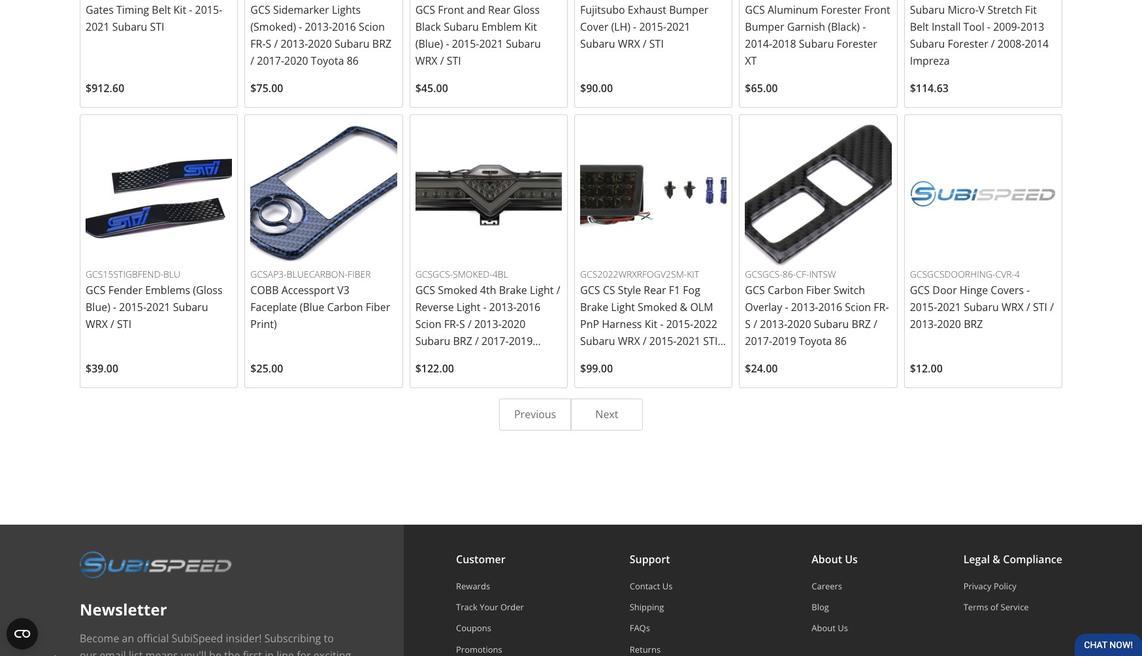 Task type: vqa. For each thing, say whether or not it's contained in the screenshot.


Task type: describe. For each thing, give the bounding box(es) containing it.
(lh)
[[612, 20, 631, 34]]

gcs aluminum forester front bumper garnish (black) - 2014-2018 subaru forester xt
[[746, 3, 891, 68]]

2013- inside gcs2022wrxrfogv2sm-kit gcs cs style rear f1 fog brake light smoked & olm pnp harness kit - 2015-2022 subaru wrx / 2015-2021 sti / 2013-2015 crosstrek xv
[[581, 351, 608, 366]]

carbon inside the gcsap3-bluecarbon-fiber cobb accessport v3 faceplate (blue carbon fiber print)
[[327, 300, 363, 315]]

sti inside the gates timing belt kit  - 2015- 2021 subaru sti
[[150, 20, 164, 34]]

scion inside gcsgcs-smoked-4bl gcs smoked 4th brake light / reverse light - 2013-2016 scion fr-s / 2013-2020 subaru brz / 2017-2019 toyota 86
[[416, 317, 442, 332]]

gcs inside gcsgcsdoorhing-cvr-4 gcs door hinge covers - 2015-2021 subaru wrx / sti / 2013-2020 brz
[[911, 283, 931, 298]]

brz inside gcsgcs-smoked-4bl gcs smoked 4th brake light / reverse light - 2013-2016 scion fr-s / 2013-2020 subaru brz / 2017-2019 toyota 86
[[453, 334, 473, 349]]

toyota inside gcsgcs-86-cf-intsw gcs carbon fiber switch overlay - 2013-2016 scion fr- s / 2013-2020 subaru brz / 2017-2019 toyota 86
[[800, 334, 833, 349]]

(black)
[[829, 20, 861, 34]]

1 horizontal spatial &
[[993, 552, 1001, 567]]

2017- inside gcsgcs-smoked-4bl gcs smoked 4th brake light / reverse light - 2013-2016 scion fr-s / 2013-2020 subaru brz / 2017-2019 toyota 86
[[482, 334, 509, 349]]

2013- inside gcsgcsdoorhing-cvr-4 gcs door hinge covers - 2015-2021 subaru wrx / sti / 2013-2020 brz
[[911, 317, 938, 332]]

fender
[[108, 283, 143, 298]]

forester down (black)
[[837, 37, 878, 51]]

2017- inside gcsgcs-86-cf-intsw gcs carbon fiber switch overlay - 2013-2016 scion fr- s / 2013-2020 subaru brz / 2017-2019 toyota 86
[[746, 334, 773, 349]]

- inside gcs2022wrxrfogv2sm-kit gcs cs style rear f1 fog brake light smoked & olm pnp harness kit - 2015-2022 subaru wrx / 2015-2021 sti / 2013-2015 crosstrek xv
[[661, 317, 664, 332]]

2021 inside the gates timing belt kit  - 2015- 2021 subaru sti
[[86, 20, 110, 34]]

4th
[[480, 283, 497, 298]]

covers
[[991, 283, 1025, 298]]

promotions
[[456, 644, 503, 655]]

86 inside gcs sidemarker lights (smoked) - 2013-2016 scion fr-s / 2013-2020 subaru brz / 2017-2020 toyota 86
[[347, 54, 359, 68]]

2015
[[608, 351, 632, 366]]

/ inside the gcs15stigbfend-blu gcs fender emblems (gloss blue) - 2015-2021 subaru wrx / sti
[[111, 317, 114, 332]]

reverse
[[416, 300, 454, 315]]

tool
[[964, 20, 985, 34]]

1 about us from the top
[[812, 552, 858, 567]]

privacy policy
[[964, 580, 1017, 592]]

faceplate
[[251, 300, 297, 315]]

picture of gcs cs style rear f1 fog brake light smoked & olm pnp harness kit - 2015-2022 subaru wrx / 2015-2021 sti / 2013-2015 crosstrek xv image
[[581, 120, 727, 267]]

and
[[467, 3, 486, 17]]

us for contact us link
[[663, 580, 673, 592]]

install
[[932, 20, 961, 34]]

gcs inside gcs aluminum forester front bumper garnish (black) - 2014-2018 subaru forester xt
[[746, 3, 766, 17]]

/ inside subaru micro-v stretch fit belt install tool - 2009-2013 subaru forester / 2008-2014 impreza
[[992, 37, 996, 51]]

wrx inside the gcs15stigbfend-blu gcs fender emblems (gloss blue) - 2015-2021 subaru wrx / sti
[[86, 317, 108, 332]]

privacy policy link
[[964, 580, 1063, 592]]

- inside the gates timing belt kit  - 2015- 2021 subaru sti
[[189, 3, 193, 17]]

2016 inside gcs sidemarker lights (smoked) - 2013-2016 scion fr-s / 2013-2020 subaru brz / 2017-2020 toyota 86
[[332, 20, 356, 34]]

subaru down emblem
[[506, 37, 541, 51]]

coupons
[[456, 623, 492, 634]]

fr- inside gcsgcs-86-cf-intsw gcs carbon fiber switch overlay - 2013-2016 scion fr- s / 2013-2020 subaru brz / 2017-2019 toyota 86
[[874, 300, 890, 315]]

terms
[[964, 602, 989, 613]]

(blue)
[[416, 37, 443, 51]]

gcsgcs- for gcs
[[746, 268, 783, 280]]

v
[[979, 3, 986, 17]]

smoked-
[[453, 268, 493, 280]]

bumper inside 'fujitsubo exhaust bumper cover (lh) - 2015-2021 subaru wrx / sti'
[[670, 3, 709, 17]]

track your order
[[456, 602, 524, 613]]

us for about us link
[[838, 623, 849, 634]]

gcs inside gcs front and rear gloss black subaru emblem kit (blue) - 2015-2021 subaru wrx / sti
[[416, 3, 436, 17]]

brake inside gcsgcs-smoked-4bl gcs smoked 4th brake light / reverse light - 2013-2016 scion fr-s / 2013-2020 subaru brz / 2017-2019 toyota 86
[[499, 283, 528, 298]]

aluminum
[[768, 3, 819, 17]]

kit inside gcs front and rear gloss black subaru emblem kit (blue) - 2015-2021 subaru wrx / sti
[[525, 20, 537, 34]]

rear inside gcs front and rear gloss black subaru emblem kit (blue) - 2015-2021 subaru wrx / sti
[[488, 3, 511, 17]]

gcsgcs-86-cf-intsw gcs carbon fiber switch overlay - 2013+ fr-s / brz / 86, image
[[746, 120, 892, 267]]

support
[[630, 552, 671, 567]]

2015- inside 'fujitsubo exhaust bumper cover (lh) - 2015-2021 subaru wrx / sti'
[[640, 20, 667, 34]]

& inside gcs2022wrxrfogv2sm-kit gcs cs style rear f1 fog brake light smoked & olm pnp harness kit - 2015-2022 subaru wrx / 2015-2021 sti / 2013-2015 crosstrek xv
[[680, 300, 688, 315]]

returns
[[630, 644, 661, 655]]

(gloss
[[193, 283, 223, 298]]

belt inside subaru micro-v stretch fit belt install tool - 2009-2013 subaru forester / 2008-2014 impreza
[[911, 20, 930, 34]]

subaru inside gcs sidemarker lights (smoked) - 2013-2016 scion fr-s / 2013-2020 subaru brz / 2017-2020 toyota 86
[[335, 37, 370, 51]]

forester inside subaru micro-v stretch fit belt install tool - 2009-2013 subaru forester / 2008-2014 impreza
[[948, 37, 989, 51]]

2020 inside gcsgcs-86-cf-intsw gcs carbon fiber switch overlay - 2013-2016 scion fr- s / 2013-2020 subaru brz / 2017-2019 toyota 86
[[788, 317, 812, 332]]

light inside gcs2022wrxrfogv2sm-kit gcs cs style rear f1 fog brake light smoked & olm pnp harness kit - 2015-2022 subaru wrx / 2015-2021 sti / 2013-2015 crosstrek xv
[[612, 300, 635, 315]]

v3
[[338, 283, 350, 298]]

2022
[[694, 317, 718, 332]]

legal
[[964, 552, 991, 567]]

faqs
[[630, 623, 651, 634]]

$65.00
[[746, 81, 778, 96]]

next link
[[571, 399, 643, 431]]

gcsap3-
[[251, 268, 287, 280]]

f1
[[669, 283, 681, 298]]

- inside gcs aluminum forester front bumper garnish (black) - 2014-2018 subaru forester xt
[[863, 20, 867, 34]]

our
[[80, 648, 97, 656]]

subaru micro-v stretch fit belt install tool - 2009-2013 subaru forester / 2008-2014 impreza
[[911, 3, 1050, 68]]

harness
[[602, 317, 642, 332]]

gcsgcs- for smoked
[[416, 268, 453, 280]]

intsw
[[810, 268, 837, 280]]

cf-
[[797, 268, 810, 280]]

careers
[[812, 580, 843, 592]]

xv
[[684, 351, 696, 366]]

coupons link
[[456, 623, 524, 634]]

2015- inside the gates timing belt kit  - 2015- 2021 subaru sti
[[195, 3, 223, 17]]

$45.00
[[416, 81, 448, 96]]

gcs inside the gcs15stigbfend-blu gcs fender emblems (gloss blue) - 2015-2021 subaru wrx / sti
[[86, 283, 106, 298]]

open widget image
[[7, 619, 38, 650]]

toyota inside gcsgcs-smoked-4bl gcs smoked 4th brake light / reverse light - 2013-2016 scion fr-s / 2013-2020 subaru brz / 2017-2019 toyota 86
[[416, 351, 449, 366]]

$114.63
[[911, 81, 949, 96]]

fr- inside gcs sidemarker lights (smoked) - 2013-2016 scion fr-s / 2013-2020 subaru brz / 2017-2020 toyota 86
[[251, 37, 266, 51]]

/ inside gcs front and rear gloss black subaru emblem kit (blue) - 2015-2021 subaru wrx / sti
[[441, 54, 444, 68]]

gcs15stigbfend-blu gcs fender emblems (gloss blue) - 2015-2021 subaru wrx / sti
[[86, 268, 223, 332]]

customer
[[456, 552, 506, 567]]

2020 inside gcsgcs-smoked-4bl gcs smoked 4th brake light / reverse light - 2013-2016 scion fr-s / 2013-2020 subaru brz / 2017-2019 toyota 86
[[502, 317, 526, 332]]

bumper inside gcs aluminum forester front bumper garnish (black) - 2014-2018 subaru forester xt
[[746, 20, 785, 34]]

gloss
[[514, 3, 540, 17]]

gates
[[86, 3, 114, 17]]

timing
[[116, 3, 149, 17]]

for
[[297, 648, 311, 656]]

gcsgcs-86-cf-intsw gcs carbon fiber switch overlay - 2013-2016 scion fr- s / 2013-2020 subaru brz / 2017-2019 toyota 86
[[746, 268, 890, 349]]

- inside gcs front and rear gloss black subaru emblem kit (blue) - 2015-2021 subaru wrx / sti
[[446, 37, 450, 51]]

gcs15stigbfend-
[[86, 268, 164, 280]]

stretch
[[988, 3, 1023, 17]]

gcs inside gcsgcs-86-cf-intsw gcs carbon fiber switch overlay - 2013-2016 scion fr- s / 2013-2020 subaru brz / 2017-2019 toyota 86
[[746, 283, 766, 298]]

fit
[[1026, 3, 1038, 17]]

about us link
[[812, 623, 858, 634]]

gcs front and rear gloss black subaru emblem kit (blue) - 2015-2021 subaru wrx / sti
[[416, 3, 541, 68]]

front inside gcs aluminum forester front bumper garnish (black) - 2014-2018 subaru forester xt
[[865, 3, 891, 17]]

first
[[243, 648, 262, 656]]

xt
[[746, 54, 757, 68]]

hinge
[[960, 283, 989, 298]]

2015- inside the gcs15stigbfend-blu gcs fender emblems (gloss blue) - 2015-2021 subaru wrx / sti
[[119, 300, 147, 315]]

your
[[480, 602, 499, 613]]

be
[[209, 648, 222, 656]]

1 horizontal spatial light
[[530, 283, 554, 298]]

become an official subispeed insider! subscribing to our email list means you'll be the first in line for excitin
[[80, 631, 351, 656]]

micro-
[[948, 3, 979, 17]]

forester up (black)
[[821, 3, 862, 17]]

$122.00
[[416, 362, 454, 376]]

kit
[[687, 268, 700, 280]]

brz inside gcsgcsdoorhing-cvr-4 gcs door hinge covers - 2015-2021 subaru wrx / sti / 2013-2020 brz
[[965, 317, 984, 332]]

- inside subaru micro-v stretch fit belt install tool - 2009-2013 subaru forester / 2008-2014 impreza
[[988, 20, 991, 34]]

- inside gcsgcs-smoked-4bl gcs smoked 4th brake light / reverse light - 2013-2016 scion fr-s / 2013-2020 subaru brz / 2017-2019 toyota 86
[[484, 300, 487, 315]]

$24.00
[[746, 362, 778, 376]]

subaru down and
[[444, 20, 479, 34]]

$12.00
[[911, 362, 943, 376]]

wrx inside gcs front and rear gloss black subaru emblem kit (blue) - 2015-2021 subaru wrx / sti
[[416, 54, 438, 68]]

overlay
[[746, 300, 783, 315]]

lights
[[332, 3, 361, 17]]

2008-
[[998, 37, 1026, 51]]

4
[[1015, 268, 1021, 280]]

brz inside gcsgcs-86-cf-intsw gcs carbon fiber switch overlay - 2013-2016 scion fr- s / 2013-2020 subaru brz / 2017-2019 toyota 86
[[852, 317, 872, 332]]

terms of service
[[964, 602, 1030, 613]]

wrx inside gcsgcsdoorhing-cvr-4 gcs door hinge covers - 2015-2021 subaru wrx / sti / 2013-2020 brz
[[1002, 300, 1024, 315]]

wrx inside gcs2022wrxrfogv2sm-kit gcs cs style rear f1 fog brake light smoked & olm pnp harness kit - 2015-2022 subaru wrx / 2015-2021 sti / 2013-2015 crosstrek xv
[[618, 334, 641, 349]]

2019 inside gcsgcs-86-cf-intsw gcs carbon fiber switch overlay - 2013-2016 scion fr- s / 2013-2020 subaru brz / 2017-2019 toyota 86
[[773, 334, 797, 349]]

blog
[[812, 602, 830, 613]]

0 horizontal spatial light
[[457, 300, 481, 315]]

print)
[[251, 317, 277, 332]]

wrx inside 'fujitsubo exhaust bumper cover (lh) - 2015-2021 subaru wrx / sti'
[[618, 37, 641, 51]]

gcsgcs-smoked-4bl gcs smoked 4th brake light / reverse light - 2013-2016 scion fr-s / 2013-2020 subaru brz / 2017-2019 toyota 86
[[416, 268, 561, 366]]

fujitsubo exhaust bumper cover (lh) - 2015-2021 subaru wrx / sti
[[581, 3, 709, 51]]

subaru inside 'fujitsubo exhaust bumper cover (lh) - 2015-2021 subaru wrx / sti'
[[581, 37, 616, 51]]

$25.00
[[251, 362, 283, 376]]

brz inside gcs sidemarker lights (smoked) - 2013-2016 scion fr-s / 2013-2020 subaru brz / 2017-2020 toyota 86
[[373, 37, 392, 51]]

- inside gcsgcsdoorhing-cvr-4 gcs door hinge covers - 2015-2021 subaru wrx / sti / 2013-2020 brz
[[1027, 283, 1031, 298]]

pnp
[[581, 317, 600, 332]]



Task type: locate. For each thing, give the bounding box(es) containing it.
2 vertical spatial scion
[[416, 317, 442, 332]]

1 horizontal spatial scion
[[416, 317, 442, 332]]

2020
[[308, 37, 332, 51], [284, 54, 308, 68], [788, 317, 812, 332], [502, 317, 526, 332], [938, 317, 962, 332]]

2 horizontal spatial toyota
[[800, 334, 833, 349]]

1 horizontal spatial fiber
[[807, 283, 831, 298]]

1 horizontal spatial gcsgcs-
[[746, 268, 783, 280]]

official
[[137, 631, 169, 646]]

gcsap3-bluecarbon-fiber cobb accessport v3 faceplate (blue carbon fiber print), image
[[251, 120, 397, 267]]

1 vertical spatial &
[[993, 552, 1001, 567]]

fujitsubo
[[581, 3, 626, 17]]

fr- inside gcsgcs-smoked-4bl gcs smoked 4th brake light / reverse light - 2013-2016 scion fr-s / 2013-2020 subaru brz / 2017-2019 toyota 86
[[444, 317, 460, 332]]

0 horizontal spatial fiber
[[366, 300, 391, 315]]

86 down reverse
[[451, 351, 463, 366]]

- down sidemarker
[[299, 20, 302, 34]]

0 vertical spatial about
[[812, 552, 843, 567]]

86 inside gcsgcs-86-cf-intsw gcs carbon fiber switch overlay - 2013-2016 scion fr- s / 2013-2020 subaru brz / 2017-2019 toyota 86
[[835, 334, 847, 349]]

0 vertical spatial fiber
[[807, 283, 831, 298]]

s inside gcs sidemarker lights (smoked) - 2013-2016 scion fr-s / 2013-2020 subaru brz / 2017-2020 toyota 86
[[266, 37, 272, 51]]

2017- down 4th
[[482, 334, 509, 349]]

about up careers at the right bottom of the page
[[812, 552, 843, 567]]

0 vertical spatial about us
[[812, 552, 858, 567]]

gcs up blue)
[[86, 283, 106, 298]]

wrx
[[618, 37, 641, 51], [416, 54, 438, 68], [1002, 300, 1024, 315], [86, 317, 108, 332], [618, 334, 641, 349]]

86 down "switch" on the top right of the page
[[835, 334, 847, 349]]

sti inside the gcs15stigbfend-blu gcs fender emblems (gloss blue) - 2015-2021 subaru wrx / sti
[[117, 317, 132, 332]]

0 horizontal spatial scion
[[359, 20, 385, 34]]

0 horizontal spatial 86
[[347, 54, 359, 68]]

light up harness
[[612, 300, 635, 315]]

- inside the gcs15stigbfend-blu gcs fender emblems (gloss blue) - 2015-2021 subaru wrx / sti
[[113, 300, 117, 315]]

0 horizontal spatial bumper
[[670, 3, 709, 17]]

0 vertical spatial rear
[[488, 3, 511, 17]]

2020 down (smoked)
[[284, 54, 308, 68]]

us up careers "link" at the right of the page
[[846, 552, 858, 567]]

scion
[[359, 20, 385, 34], [846, 300, 872, 315], [416, 317, 442, 332]]

1 horizontal spatial belt
[[911, 20, 930, 34]]

smoked down f1 on the right top of the page
[[638, 300, 678, 315]]

- right (lh)
[[634, 20, 637, 34]]

light right 4th
[[530, 283, 554, 298]]

2 about us from the top
[[812, 623, 849, 634]]

sti inside gcsgcsdoorhing-cvr-4 gcs door hinge covers - 2015-2021 subaru wrx / sti / 2013-2020 brz
[[1034, 300, 1048, 315]]

blog link
[[812, 602, 858, 613]]

subaru inside gcs2022wrxrfogv2sm-kit gcs cs style rear f1 fog brake light smoked & olm pnp harness kit - 2015-2022 subaru wrx / 2015-2021 sti / 2013-2015 crosstrek xv
[[581, 334, 616, 349]]

subaru inside gcsgcs-86-cf-intsw gcs carbon fiber switch overlay - 2013-2016 scion fr- s / 2013-2020 subaru brz / 2017-2019 toyota 86
[[815, 317, 850, 332]]

2 horizontal spatial s
[[746, 317, 751, 332]]

0 horizontal spatial &
[[680, 300, 688, 315]]

- down 4th
[[484, 300, 487, 315]]

kit inside the gates timing belt kit  - 2015- 2021 subaru sti
[[174, 3, 186, 17]]

86 down lights
[[347, 54, 359, 68]]

2021 down gates
[[86, 20, 110, 34]]

0 horizontal spatial subispeed logo image
[[80, 551, 232, 579]]

1 horizontal spatial front
[[865, 3, 891, 17]]

2015-
[[195, 3, 223, 17], [640, 20, 667, 34], [452, 37, 480, 51], [119, 300, 147, 315], [911, 300, 938, 315], [667, 317, 694, 332], [650, 334, 677, 349]]

1 horizontal spatial kit
[[525, 20, 537, 34]]

- right covers at the right top of the page
[[1027, 283, 1031, 298]]

about down blog
[[812, 623, 836, 634]]

subaru up $122.00
[[416, 334, 451, 349]]

1 vertical spatial rear
[[644, 283, 667, 298]]

2019 inside gcsgcs-smoked-4bl gcs smoked 4th brake light / reverse light - 2013-2016 scion fr-s / 2013-2020 subaru brz / 2017-2019 toyota 86
[[509, 334, 533, 349]]

1 vertical spatial toyota
[[800, 334, 833, 349]]

1 about from the top
[[812, 552, 843, 567]]

0 horizontal spatial toyota
[[311, 54, 344, 68]]

2 horizontal spatial 2016
[[819, 300, 843, 315]]

subaru up install
[[911, 3, 946, 17]]

newsletter
[[80, 599, 167, 620]]

2021 right (lh)
[[667, 20, 691, 34]]

rewards
[[456, 580, 490, 592]]

cvr-
[[996, 268, 1015, 280]]

- right timing
[[189, 3, 193, 17]]

2 vertical spatial toyota
[[416, 351, 449, 366]]

1 vertical spatial brake
[[581, 300, 609, 315]]

subscribing
[[265, 631, 321, 646]]

front inside gcs front and rear gloss black subaru emblem kit (blue) - 2015-2021 subaru wrx / sti
[[438, 3, 464, 17]]

2017- inside gcs sidemarker lights (smoked) - 2013-2016 scion fr-s / 2013-2020 subaru brz / 2017-2020 toyota 86
[[257, 54, 284, 68]]

belt left install
[[911, 20, 930, 34]]

1 front from the left
[[865, 3, 891, 17]]

forester
[[821, 3, 862, 17], [837, 37, 878, 51], [948, 37, 989, 51]]

gcsgcsdoorhing-cvr-4 gcs door hinge covers - 2015-2021 subaru wrx / sti / 2013-2020 brz
[[911, 268, 1055, 332]]

2020 down 4bl
[[502, 317, 526, 332]]

2013
[[1021, 20, 1045, 34]]

0 vertical spatial fr-
[[251, 37, 266, 51]]

kit down "gloss"
[[525, 20, 537, 34]]

& right the legal
[[993, 552, 1001, 567]]

belt right timing
[[152, 3, 171, 17]]

1 horizontal spatial smoked
[[638, 300, 678, 315]]

2 horizontal spatial 2017-
[[746, 334, 773, 349]]

kit inside gcs2022wrxrfogv2sm-kit gcs cs style rear f1 fog brake light smoked & olm pnp harness kit - 2015-2022 subaru wrx / 2015-2021 sti / 2013-2015 crosstrek xv
[[645, 317, 658, 332]]

list
[[129, 648, 143, 656]]

2014
[[1026, 37, 1050, 51]]

0 vertical spatial smoked
[[438, 283, 478, 298]]

2 about from the top
[[812, 623, 836, 634]]

- right 'tool'
[[988, 20, 991, 34]]

about
[[812, 552, 843, 567], [812, 623, 836, 634]]

gcs left "door"
[[911, 283, 931, 298]]

0 horizontal spatial kit
[[174, 3, 186, 17]]

2021 inside 'fujitsubo exhaust bumper cover (lh) - 2015-2021 subaru wrx / sti'
[[667, 20, 691, 34]]

0 vertical spatial belt
[[152, 3, 171, 17]]

fiber down the intsw
[[807, 283, 831, 298]]

1 vertical spatial smoked
[[638, 300, 678, 315]]

bluecarbon-
[[287, 268, 348, 280]]

gcs sidemarker lights (smoked) - 2013-2016 scion fr-s / 2013-2020 subaru brz / 2017-2020 toyota 86
[[251, 3, 392, 68]]

gcs left 'cs' at top right
[[581, 283, 601, 298]]

gcsgcs- inside gcsgcs-86-cf-intsw gcs carbon fiber switch overlay - 2013-2016 scion fr- s / 2013-2020 subaru brz / 2017-2019 toyota 86
[[746, 268, 783, 280]]

(blue
[[300, 300, 325, 315]]

2016 inside gcsgcs-smoked-4bl gcs smoked 4th brake light / reverse light - 2013-2016 scion fr-s / 2013-2020 subaru brz / 2017-2019 toyota 86
[[517, 300, 541, 315]]

brz up $122.00
[[453, 334, 473, 349]]

gates timing belt kit  - 2015- 2021 subaru sti
[[86, 3, 223, 34]]

$90.00
[[581, 81, 613, 96]]

privacy
[[964, 580, 992, 592]]

subaru down cover at the right
[[581, 37, 616, 51]]

scion inside gcsgcs-86-cf-intsw gcs carbon fiber switch overlay - 2013-2016 scion fr- s / 2013-2020 subaru brz / 2017-2019 toyota 86
[[846, 300, 872, 315]]

returns link
[[630, 644, 706, 655]]

0 vertical spatial &
[[680, 300, 688, 315]]

0 vertical spatial subispeed logo image
[[911, 181, 1057, 207]]

0 horizontal spatial s
[[266, 37, 272, 51]]

service
[[1001, 602, 1030, 613]]

0 horizontal spatial 2019
[[509, 334, 533, 349]]

gcsgcs- up reverse
[[416, 268, 453, 280]]

style
[[618, 283, 642, 298]]

0 vertical spatial carbon
[[768, 283, 804, 298]]

s down (smoked)
[[266, 37, 272, 51]]

1 2019 from the left
[[773, 334, 797, 349]]

2021 down emblem
[[480, 37, 504, 51]]

0 vertical spatial 86
[[347, 54, 359, 68]]

2 horizontal spatial 86
[[835, 334, 847, 349]]

the
[[224, 648, 240, 656]]

light down 4th
[[457, 300, 481, 315]]

scion down reverse
[[416, 317, 442, 332]]

carbon down "86-" in the top of the page
[[768, 283, 804, 298]]

- up crosstrek
[[661, 317, 664, 332]]

2015- inside gcsgcsdoorhing-cvr-4 gcs door hinge covers - 2015-2021 subaru wrx / sti / 2013-2020 brz
[[911, 300, 938, 315]]

/ inside 'fujitsubo exhaust bumper cover (lh) - 2015-2021 subaru wrx / sti'
[[643, 37, 647, 51]]

door
[[933, 283, 958, 298]]

1 horizontal spatial 2019
[[773, 334, 797, 349]]

0 vertical spatial toyota
[[311, 54, 344, 68]]

gcs2022wrxrfogv2sm-kit gcs cs style rear f1 fog brake light smoked & olm pnp harness kit - 2015-2022 subaru wrx / 2015-2021 sti / 2013-2015 crosstrek xv
[[581, 268, 725, 366]]

1 vertical spatial carbon
[[327, 300, 363, 315]]

brz down hinge
[[965, 317, 984, 332]]

cs
[[603, 283, 616, 298]]

s down 'smoked-'
[[460, 317, 465, 332]]

- inside gcs sidemarker lights (smoked) - 2013-2016 scion fr-s / 2013-2020 subaru brz / 2017-2020 toyota 86
[[299, 20, 302, 34]]

$912.60
[[86, 81, 124, 96]]

/
[[274, 37, 278, 51], [643, 37, 647, 51], [992, 37, 996, 51], [251, 54, 254, 68], [441, 54, 444, 68], [557, 283, 561, 298], [1027, 300, 1031, 315], [1051, 300, 1055, 315], [111, 317, 114, 332], [754, 317, 758, 332], [874, 317, 878, 332], [468, 317, 472, 332], [643, 334, 647, 349], [721, 334, 725, 349], [475, 334, 479, 349]]

subaru inside gcs aluminum forester front bumper garnish (black) - 2014-2018 subaru forester xt
[[800, 37, 835, 51]]

subispeed logo image
[[911, 181, 1057, 207], [80, 551, 232, 579]]

1 horizontal spatial toyota
[[416, 351, 449, 366]]

gcs up reverse
[[416, 283, 436, 298]]

1 vertical spatial fr-
[[874, 300, 890, 315]]

shipping
[[630, 602, 665, 613]]

promotions link
[[456, 644, 524, 655]]

0 vertical spatial bumper
[[670, 3, 709, 17]]

0 horizontal spatial 2017-
[[257, 54, 284, 68]]

- right blue)
[[113, 300, 117, 315]]

rewards link
[[456, 580, 524, 592]]

gcs inside gcs2022wrxrfogv2sm-kit gcs cs style rear f1 fog brake light smoked & olm pnp harness kit - 2015-2022 subaru wrx / 2015-2021 sti / 2013-2015 crosstrek xv
[[581, 283, 601, 298]]

2021 down "door"
[[938, 300, 962, 315]]

subaru down hinge
[[965, 300, 1000, 315]]

sti inside gcs front and rear gloss black subaru emblem kit (blue) - 2015-2021 subaru wrx / sti
[[447, 54, 461, 68]]

1 horizontal spatial s
[[460, 317, 465, 332]]

terms of service link
[[964, 602, 1063, 613]]

gcsap3-bluecarbon-fiber cobb accessport v3 faceplate (blue carbon fiber print)
[[251, 268, 391, 332]]

2020 down cf-
[[788, 317, 812, 332]]

subaru down pnp
[[581, 334, 616, 349]]

gcs inside gcs sidemarker lights (smoked) - 2013-2016 scion fr-s / 2013-2020 subaru brz / 2017-2020 toyota 86
[[251, 3, 271, 17]]

of
[[991, 602, 999, 613]]

subaru inside the gcs15stigbfend-blu gcs fender emblems (gloss blue) - 2015-2021 subaru wrx / sti
[[173, 300, 208, 315]]

2021 inside gcs2022wrxrfogv2sm-kit gcs cs style rear f1 fog brake light smoked & olm pnp harness kit - 2015-2022 subaru wrx / 2015-2021 sti / 2013-2015 crosstrek xv
[[677, 334, 701, 349]]

0 vertical spatial us
[[846, 552, 858, 567]]

subaru down lights
[[335, 37, 370, 51]]

bumper right exhaust
[[670, 3, 709, 17]]

0 vertical spatial kit
[[174, 3, 186, 17]]

subaru down garnish
[[800, 37, 835, 51]]

1 horizontal spatial fr-
[[444, 317, 460, 332]]

2020 down sidemarker
[[308, 37, 332, 51]]

switch
[[834, 283, 866, 298]]

accessport
[[282, 283, 335, 298]]

subaru inside the gates timing belt kit  - 2015- 2021 subaru sti
[[112, 20, 147, 34]]

smoked inside gcs2022wrxrfogv2sm-kit gcs cs style rear f1 fog brake light smoked & olm pnp harness kit - 2015-2022 subaru wrx / 2015-2021 sti / 2013-2015 crosstrek xv
[[638, 300, 678, 315]]

impreza
[[911, 54, 950, 68]]

brake inside gcs2022wrxrfogv2sm-kit gcs cs style rear f1 fog brake light smoked & olm pnp harness kit - 2015-2022 subaru wrx / 2015-2021 sti / 2013-2015 crosstrek xv
[[581, 300, 609, 315]]

2 vertical spatial kit
[[645, 317, 658, 332]]

next
[[596, 408, 619, 422]]

kit right harness
[[645, 317, 658, 332]]

0 horizontal spatial belt
[[152, 3, 171, 17]]

gcsgcs-smoked-4bl gcs smoked 4th brake light / reverse light - 2013+ ft86, image
[[416, 120, 562, 267]]

1 horizontal spatial brake
[[581, 300, 609, 315]]

1 vertical spatial about us
[[812, 623, 849, 634]]

1 vertical spatial bumper
[[746, 20, 785, 34]]

1 horizontal spatial 2016
[[517, 300, 541, 315]]

0 horizontal spatial carbon
[[327, 300, 363, 315]]

belt inside the gates timing belt kit  - 2015- 2021 subaru sti
[[152, 3, 171, 17]]

& left olm
[[680, 300, 688, 315]]

about us
[[812, 552, 858, 567], [812, 623, 849, 634]]

subaru inside gcsgcs-smoked-4bl gcs smoked 4th brake light / reverse light - 2013-2016 scion fr-s / 2013-2020 subaru brz / 2017-2019 toyota 86
[[416, 334, 451, 349]]

2 front from the left
[[438, 3, 464, 17]]

gcsgcs- up overlay
[[746, 268, 783, 280]]

gcs up overlay
[[746, 283, 766, 298]]

previous link
[[500, 399, 571, 431]]

wrx down (blue)
[[416, 54, 438, 68]]

brz left (blue)
[[373, 37, 392, 51]]

policy
[[994, 580, 1017, 592]]

0 horizontal spatial fr-
[[251, 37, 266, 51]]

kit right timing
[[174, 3, 186, 17]]

fiber down fiber
[[366, 300, 391, 315]]

86 inside gcsgcs-smoked-4bl gcs smoked 4th brake light / reverse light - 2013-2016 scion fr-s / 2013-2020 subaru brz / 2017-2019 toyota 86
[[451, 351, 463, 366]]

contact us
[[630, 580, 673, 592]]

brz down "switch" on the top right of the page
[[852, 317, 872, 332]]

2019
[[773, 334, 797, 349], [509, 334, 533, 349]]

0 horizontal spatial gcsgcs-
[[416, 268, 453, 280]]

2017- up $75.00
[[257, 54, 284, 68]]

gcs
[[251, 3, 271, 17], [746, 3, 766, 17], [416, 3, 436, 17], [86, 283, 106, 298], [581, 283, 601, 298], [746, 283, 766, 298], [416, 283, 436, 298], [911, 283, 931, 298]]

s inside gcsgcs-86-cf-intsw gcs carbon fiber switch overlay - 2013-2016 scion fr- s / 2013-2020 subaru brz / 2017-2019 toyota 86
[[746, 317, 751, 332]]

(smoked)
[[251, 20, 296, 34]]

gcs2022wrxrfogv2sm-
[[581, 268, 687, 280]]

1 vertical spatial 86
[[835, 334, 847, 349]]

fog
[[683, 283, 701, 298]]

1 horizontal spatial subispeed logo image
[[911, 181, 1057, 207]]

0 vertical spatial scion
[[359, 20, 385, 34]]

track your order link
[[456, 602, 524, 613]]

us up shipping link on the bottom of the page
[[663, 580, 673, 592]]

subaru down timing
[[112, 20, 147, 34]]

fiber inside the gcsap3-bluecarbon-fiber cobb accessport v3 faceplate (blue carbon fiber print)
[[366, 300, 391, 315]]

2021 inside the gcs15stigbfend-blu gcs fender emblems (gloss blue) - 2015-2021 subaru wrx / sti
[[147, 300, 170, 315]]

fiber inside gcsgcs-86-cf-intsw gcs carbon fiber switch overlay - 2013-2016 scion fr- s / 2013-2020 subaru brz / 2017-2019 toyota 86
[[807, 283, 831, 298]]

s inside gcsgcs-smoked-4bl gcs smoked 4th brake light / reverse light - 2013-2016 scion fr-s / 2013-2020 subaru brz / 2017-2019 toyota 86
[[460, 317, 465, 332]]

us down blog link
[[838, 623, 849, 634]]

1 vertical spatial fiber
[[366, 300, 391, 315]]

1 vertical spatial subispeed logo image
[[80, 551, 232, 579]]

gcs up 2014-
[[746, 3, 766, 17]]

2021 up xv
[[677, 334, 701, 349]]

0 horizontal spatial brake
[[499, 283, 528, 298]]

bumper up 2014-
[[746, 20, 785, 34]]

1 horizontal spatial carbon
[[768, 283, 804, 298]]

- inside 'fujitsubo exhaust bumper cover (lh) - 2015-2021 subaru wrx / sti'
[[634, 20, 637, 34]]

1 horizontal spatial rear
[[644, 283, 667, 298]]

- inside gcsgcs-86-cf-intsw gcs carbon fiber switch overlay - 2013-2016 scion fr- s / 2013-2020 subaru brz / 2017-2019 toyota 86
[[786, 300, 789, 315]]

sti inside gcs2022wrxrfogv2sm-kit gcs cs style rear f1 fog brake light smoked & olm pnp harness kit - 2015-2022 subaru wrx / 2015-2021 sti / 2013-2015 crosstrek xv
[[704, 334, 718, 349]]

2021 inside gcs front and rear gloss black subaru emblem kit (blue) - 2015-2021 subaru wrx / sti
[[480, 37, 504, 51]]

gcsgcs- inside gcsgcs-smoked-4bl gcs smoked 4th brake light / reverse light - 2013-2016 scion fr-s / 2013-2020 subaru brz / 2017-2019 toyota 86
[[416, 268, 453, 280]]

rear up emblem
[[488, 3, 511, 17]]

1 horizontal spatial bumper
[[746, 20, 785, 34]]

0 horizontal spatial rear
[[488, 3, 511, 17]]

rear inside gcs2022wrxrfogv2sm-kit gcs cs style rear f1 fog brake light smoked & olm pnp harness kit - 2015-2022 subaru wrx / 2015-2021 sti / 2013-2015 crosstrek xv
[[644, 283, 667, 298]]

scion down lights
[[359, 20, 385, 34]]

legal & compliance
[[964, 552, 1063, 567]]

about us up careers "link" at the right of the page
[[812, 552, 858, 567]]

gcsgcsdoorhing-
[[911, 268, 996, 280]]

brake up pnp
[[581, 300, 609, 315]]

scion down "switch" on the top right of the page
[[846, 300, 872, 315]]

- right (black)
[[863, 20, 867, 34]]

$39.00
[[86, 362, 118, 376]]

gcs inside gcsgcs-smoked-4bl gcs smoked 4th brake light / reverse light - 2013-2016 scion fr-s / 2013-2020 subaru brz / 2017-2019 toyota 86
[[416, 283, 436, 298]]

subaru down "switch" on the top right of the page
[[815, 317, 850, 332]]

2021 inside gcsgcsdoorhing-cvr-4 gcs door hinge covers - 2015-2021 subaru wrx / sti / 2013-2020 brz
[[938, 300, 962, 315]]

wrx down harness
[[618, 334, 641, 349]]

you'll
[[181, 648, 207, 656]]

light
[[530, 283, 554, 298], [612, 300, 635, 315], [457, 300, 481, 315]]

2 gcsgcs- from the left
[[416, 268, 453, 280]]

carbon down v3
[[327, 300, 363, 315]]

smoked down 'smoked-'
[[438, 283, 478, 298]]

1 vertical spatial about
[[812, 623, 836, 634]]

- right (blue)
[[446, 37, 450, 51]]

2 horizontal spatial fr-
[[874, 300, 890, 315]]

86
[[347, 54, 359, 68], [835, 334, 847, 349], [451, 351, 463, 366]]

1 horizontal spatial 2017-
[[482, 334, 509, 349]]

1 horizontal spatial 86
[[451, 351, 463, 366]]

insider!
[[226, 631, 262, 646]]

wrx down (lh)
[[618, 37, 641, 51]]

0 vertical spatial brake
[[499, 283, 528, 298]]

garnish
[[788, 20, 826, 34]]

2 vertical spatial fr-
[[444, 317, 460, 332]]

fr-
[[251, 37, 266, 51], [874, 300, 890, 315], [444, 317, 460, 332]]

2017- up $24.00
[[746, 334, 773, 349]]

s down overlay
[[746, 317, 751, 332]]

2 2019 from the left
[[509, 334, 533, 349]]

2014-
[[746, 37, 773, 51]]

gcs up (smoked)
[[251, 3, 271, 17]]

subaru down (gloss
[[173, 300, 208, 315]]

1 vertical spatial kit
[[525, 20, 537, 34]]

2020 down "door"
[[938, 317, 962, 332]]

2 vertical spatial 86
[[451, 351, 463, 366]]

an
[[122, 631, 134, 646]]

smoked inside gcsgcs-smoked-4bl gcs smoked 4th brake light / reverse light - 2013-2016 scion fr-s / 2013-2020 subaru brz / 2017-2019 toyota 86
[[438, 283, 478, 298]]

2 horizontal spatial light
[[612, 300, 635, 315]]

0 horizontal spatial smoked
[[438, 283, 478, 298]]

scion inside gcs sidemarker lights (smoked) - 2013-2016 scion fr-s / 2013-2020 subaru brz / 2017-2020 toyota 86
[[359, 20, 385, 34]]

become
[[80, 631, 119, 646]]

0 horizontal spatial front
[[438, 3, 464, 17]]

gcs15stigbfend-blu   -   gcs fender emblems - 2015+ wrx sti-sti-blue-gloss, image
[[86, 120, 232, 267]]

wrx down covers at the right top of the page
[[1002, 300, 1024, 315]]

subaru inside gcsgcsdoorhing-cvr-4 gcs door hinge covers - 2015-2021 subaru wrx / sti / 2013-2020 brz
[[965, 300, 1000, 315]]

1 gcsgcs- from the left
[[746, 268, 783, 280]]

2 vertical spatial us
[[838, 623, 849, 634]]

s
[[266, 37, 272, 51], [746, 317, 751, 332], [460, 317, 465, 332]]

1 vertical spatial belt
[[911, 20, 930, 34]]

carbon
[[768, 283, 804, 298], [327, 300, 363, 315]]

1 vertical spatial us
[[663, 580, 673, 592]]

2 horizontal spatial kit
[[645, 317, 658, 332]]

rear left f1 on the right top of the page
[[644, 283, 667, 298]]

brake down 4bl
[[499, 283, 528, 298]]

1 vertical spatial scion
[[846, 300, 872, 315]]

gcs up black at the top
[[416, 3, 436, 17]]

carbon inside gcsgcs-86-cf-intsw gcs carbon fiber switch overlay - 2013-2016 scion fr- s / 2013-2020 subaru brz / 2017-2019 toyota 86
[[768, 283, 804, 298]]

2020 inside gcsgcsdoorhing-cvr-4 gcs door hinge covers - 2015-2021 subaru wrx / sti / 2013-2020 brz
[[938, 317, 962, 332]]

2 horizontal spatial scion
[[846, 300, 872, 315]]

2015- inside gcs front and rear gloss black subaru emblem kit (blue) - 2015-2021 subaru wrx / sti
[[452, 37, 480, 51]]

about us down blog link
[[812, 623, 849, 634]]

wrx down blue)
[[86, 317, 108, 332]]

forester down 'tool'
[[948, 37, 989, 51]]

0 horizontal spatial 2016
[[332, 20, 356, 34]]

subispeed
[[172, 631, 223, 646]]

subaru up impreza
[[911, 37, 946, 51]]

- right overlay
[[786, 300, 789, 315]]

olm
[[691, 300, 714, 315]]

sti inside 'fujitsubo exhaust bumper cover (lh) - 2015-2021 subaru wrx / sti'
[[650, 37, 664, 51]]

2016 inside gcsgcs-86-cf-intsw gcs carbon fiber switch overlay - 2013-2016 scion fr- s / 2013-2020 subaru brz / 2017-2019 toyota 86
[[819, 300, 843, 315]]

2009-
[[994, 20, 1021, 34]]

contact us link
[[630, 580, 706, 592]]

2021 down emblems
[[147, 300, 170, 315]]



